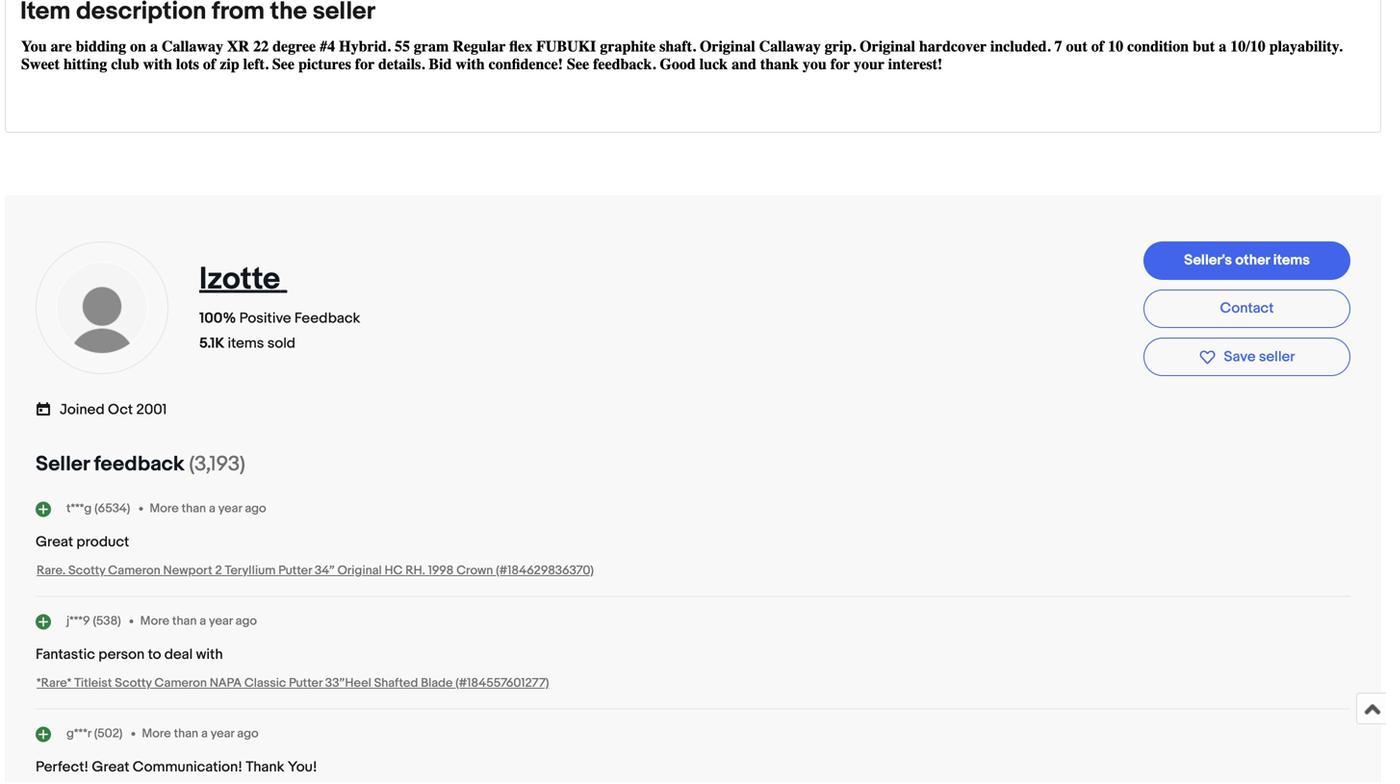 Task type: describe. For each thing, give the bounding box(es) containing it.
0 vertical spatial cameron
[[108, 564, 160, 579]]

seller's other items link
[[1144, 242, 1351, 280]]

5.1k
[[199, 335, 225, 353]]

feedback
[[94, 452, 185, 477]]

items inside the seller's other items link
[[1274, 252, 1310, 269]]

(502)
[[94, 727, 123, 742]]

save seller button
[[1144, 338, 1351, 377]]

more for product
[[150, 502, 179, 516]]

34"
[[315, 564, 335, 579]]

oct
[[108, 402, 133, 419]]

t***g (6534)
[[66, 502, 130, 516]]

more than a year ago for person
[[140, 614, 257, 629]]

putter for fantastic person to deal with
[[289, 677, 323, 691]]

putter for great product
[[279, 564, 312, 579]]

seller's
[[1185, 252, 1233, 269]]

text__icon wrapper image
[[36, 400, 60, 417]]

2
[[215, 564, 222, 579]]

year for great product
[[218, 502, 242, 516]]

fantastic
[[36, 647, 95, 664]]

ago for fantastic person to deal with
[[236, 614, 257, 629]]

positive
[[239, 310, 291, 327]]

t***g
[[66, 502, 92, 516]]

year for perfect!  great communication! thank you!
[[211, 727, 234, 742]]

ago for perfect!  great communication! thank you!
[[237, 727, 259, 742]]

other
[[1236, 252, 1271, 269]]

(3,193)
[[189, 452, 245, 477]]

seller's other items
[[1185, 252, 1310, 269]]

j***9
[[66, 614, 90, 629]]

(#184629836370)
[[496, 564, 594, 579]]

1998
[[428, 564, 454, 579]]

*rare* titleist scotty cameron napa classic putter 33"heel shafted blade (#184557601277) link
[[37, 677, 549, 691]]

j***9 (538)
[[66, 614, 121, 629]]

than for person
[[172, 614, 197, 629]]

lzotte link
[[199, 261, 287, 299]]

original
[[338, 564, 382, 579]]

great product
[[36, 534, 129, 551]]

feedback
[[295, 310, 360, 327]]

joined
[[60, 402, 105, 419]]

(#184557601277)
[[456, 677, 549, 691]]

more than a year ago for product
[[150, 502, 266, 516]]

product
[[76, 534, 129, 551]]

2001
[[136, 402, 167, 419]]

seller
[[1259, 349, 1296, 366]]



Task type: locate. For each thing, give the bounding box(es) containing it.
1 vertical spatial more than a year ago
[[140, 614, 257, 629]]

g***r (502)
[[66, 727, 123, 742]]

year
[[218, 502, 242, 516], [209, 614, 233, 629], [211, 727, 234, 742]]

to
[[148, 647, 161, 664]]

0 vertical spatial more
[[150, 502, 179, 516]]

2 vertical spatial a
[[201, 727, 208, 742]]

great up rare.
[[36, 534, 73, 551]]

napa
[[210, 677, 242, 691]]

g***r
[[66, 727, 91, 742]]

0 vertical spatial scotty
[[68, 564, 105, 579]]

2 vertical spatial than
[[174, 727, 198, 742]]

year up with
[[209, 614, 233, 629]]

cameron down 'deal'
[[155, 677, 207, 691]]

blade
[[421, 677, 453, 691]]

year for fantastic person to deal with
[[209, 614, 233, 629]]

cameron
[[108, 564, 160, 579], [155, 677, 207, 691]]

a for person
[[200, 614, 206, 629]]

sold
[[267, 335, 296, 353]]

save
[[1224, 349, 1256, 366]]

a down "(3,193)"
[[209, 502, 216, 516]]

1 vertical spatial items
[[228, 335, 264, 353]]

newport
[[163, 564, 212, 579]]

scotty down great product
[[68, 564, 105, 579]]

1 horizontal spatial great
[[92, 759, 129, 777]]

person
[[98, 647, 145, 664]]

more than a year ago up with
[[140, 614, 257, 629]]

putter left 34"
[[279, 564, 312, 579]]

*rare*
[[37, 677, 72, 691]]

1 vertical spatial scotty
[[115, 677, 152, 691]]

classic
[[245, 677, 286, 691]]

more down seller feedback (3,193)
[[150, 502, 179, 516]]

more than a year ago
[[150, 502, 266, 516], [140, 614, 257, 629], [142, 727, 259, 742]]

save seller
[[1224, 349, 1296, 366]]

great
[[36, 534, 73, 551], [92, 759, 129, 777]]

0 horizontal spatial items
[[228, 335, 264, 353]]

titleist
[[74, 677, 112, 691]]

(538)
[[93, 614, 121, 629]]

0 vertical spatial items
[[1274, 252, 1310, 269]]

1 vertical spatial ago
[[236, 614, 257, 629]]

*rare* titleist scotty cameron napa classic putter 33"heel shafted blade (#184557601277)
[[37, 677, 549, 691]]

putter right classic
[[289, 677, 323, 691]]

more for great
[[142, 727, 171, 742]]

1 vertical spatial more
[[140, 614, 170, 629]]

year up communication!
[[211, 727, 234, 742]]

items right the other
[[1274, 252, 1310, 269]]

0 vertical spatial ago
[[245, 502, 266, 516]]

hc
[[385, 564, 403, 579]]

1 horizontal spatial scotty
[[115, 677, 152, 691]]

0 vertical spatial a
[[209, 502, 216, 516]]

0 horizontal spatial scotty
[[68, 564, 105, 579]]

seller feedback (3,193)
[[36, 452, 245, 477]]

more up to
[[140, 614, 170, 629]]

shafted
[[374, 677, 418, 691]]

1 vertical spatial putter
[[289, 677, 323, 691]]

1 vertical spatial a
[[200, 614, 206, 629]]

putter
[[279, 564, 312, 579], [289, 677, 323, 691]]

a
[[209, 502, 216, 516], [200, 614, 206, 629], [201, 727, 208, 742]]

lzotte
[[199, 261, 280, 299]]

teryllium
[[225, 564, 276, 579]]

rare.
[[37, 564, 66, 579]]

0 vertical spatial great
[[36, 534, 73, 551]]

(6534)
[[95, 502, 130, 516]]

crown
[[457, 564, 493, 579]]

a up communication!
[[201, 727, 208, 742]]

1 horizontal spatial items
[[1274, 252, 1310, 269]]

100% positive feedback 5.1k items sold
[[199, 310, 360, 353]]

ago down "(3,193)"
[[245, 502, 266, 516]]

1 vertical spatial year
[[209, 614, 233, 629]]

joined oct 2001
[[60, 402, 167, 419]]

rare. scotty cameron newport 2 teryllium putter 34" original hc rh. 1998 crown  (#184629836370) link
[[37, 564, 594, 579]]

0 vertical spatial putter
[[279, 564, 312, 579]]

0 horizontal spatial great
[[36, 534, 73, 551]]

contact
[[1221, 300, 1274, 317]]

33"heel
[[325, 677, 371, 691]]

contact link
[[1144, 290, 1351, 328]]

fantastic person to deal with
[[36, 647, 223, 664]]

2 vertical spatial more
[[142, 727, 171, 742]]

0 vertical spatial than
[[182, 502, 206, 516]]

with
[[196, 647, 223, 664]]

a for product
[[209, 502, 216, 516]]

cameron down product
[[108, 564, 160, 579]]

more for person
[[140, 614, 170, 629]]

you!
[[288, 759, 317, 777]]

1 vertical spatial great
[[92, 759, 129, 777]]

a for great
[[201, 727, 208, 742]]

thank
[[246, 759, 285, 777]]

than for product
[[182, 502, 206, 516]]

ago up thank
[[237, 727, 259, 742]]

than down "(3,193)"
[[182, 502, 206, 516]]

more
[[150, 502, 179, 516], [140, 614, 170, 629], [142, 727, 171, 742]]

more than a year ago down "(3,193)"
[[150, 502, 266, 516]]

items down 'positive'
[[228, 335, 264, 353]]

100%
[[199, 310, 236, 327]]

than
[[182, 502, 206, 516], [172, 614, 197, 629], [174, 727, 198, 742]]

more than a year ago for great
[[142, 727, 259, 742]]

more up perfect!  great communication! thank you!
[[142, 727, 171, 742]]

rh.
[[406, 564, 425, 579]]

1 vertical spatial than
[[172, 614, 197, 629]]

2 vertical spatial more than a year ago
[[142, 727, 259, 742]]

than up communication!
[[174, 727, 198, 742]]

2 vertical spatial year
[[211, 727, 234, 742]]

ago for great product
[[245, 502, 266, 516]]

items
[[1274, 252, 1310, 269], [228, 335, 264, 353]]

perfect!  great communication! thank you!
[[36, 759, 317, 777]]

scotty down fantastic person to deal with
[[115, 677, 152, 691]]

scotty
[[68, 564, 105, 579], [115, 677, 152, 691]]

than for great
[[174, 727, 198, 742]]

a up with
[[200, 614, 206, 629]]

0 vertical spatial more than a year ago
[[150, 502, 266, 516]]

ago
[[245, 502, 266, 516], [236, 614, 257, 629], [237, 727, 259, 742]]

0 vertical spatial year
[[218, 502, 242, 516]]

lzotte image
[[56, 262, 148, 354]]

year down "(3,193)"
[[218, 502, 242, 516]]

more than a year ago up communication!
[[142, 727, 259, 742]]

than up 'deal'
[[172, 614, 197, 629]]

rare. scotty cameron newport 2 teryllium putter 34" original hc rh. 1998 crown  (#184629836370)
[[37, 564, 594, 579]]

perfect!
[[36, 759, 89, 777]]

great down the (502)
[[92, 759, 129, 777]]

items inside '100% positive feedback 5.1k items sold'
[[228, 335, 264, 353]]

1 vertical spatial cameron
[[155, 677, 207, 691]]

deal
[[164, 647, 193, 664]]

ago down teryllium
[[236, 614, 257, 629]]

seller
[[36, 452, 89, 477]]

communication!
[[133, 759, 243, 777]]

2 vertical spatial ago
[[237, 727, 259, 742]]



Task type: vqa. For each thing, say whether or not it's contained in the screenshot.
coupon at the bottom right of page
no



